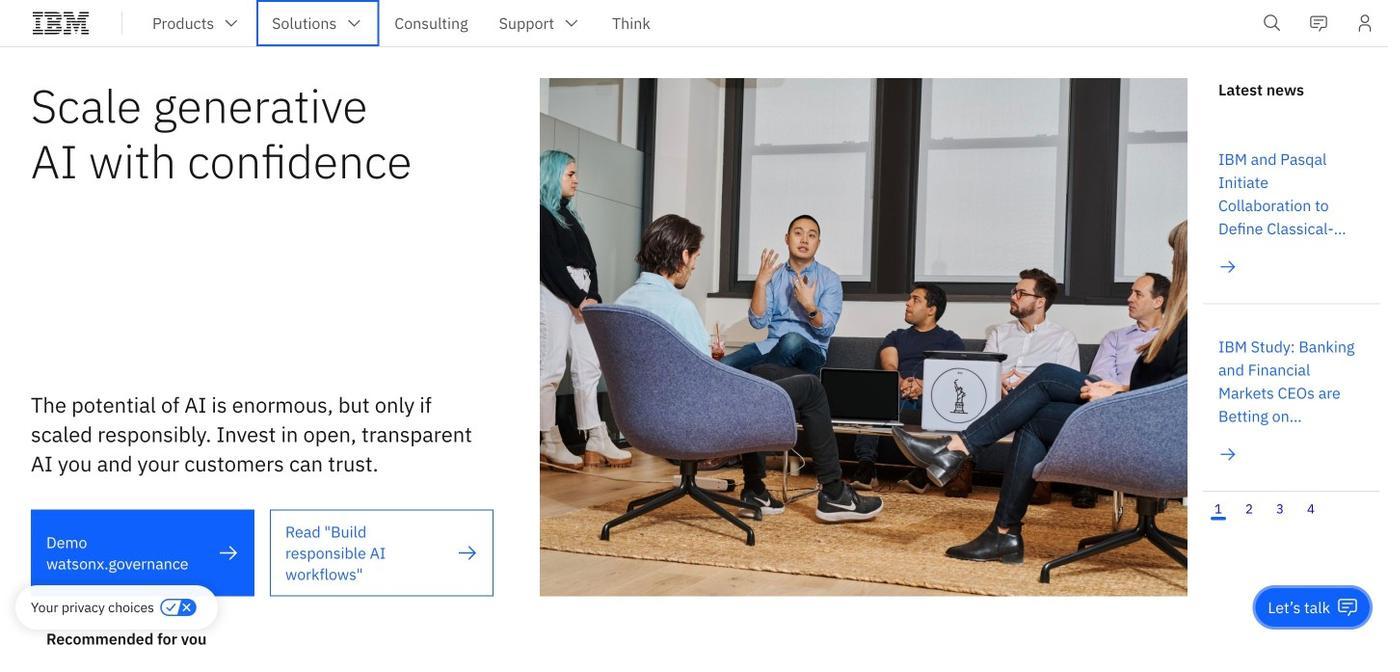 Task type: describe. For each thing, give the bounding box(es) containing it.
let's talk element
[[1268, 597, 1331, 618]]

your privacy choices element
[[31, 597, 154, 618]]



